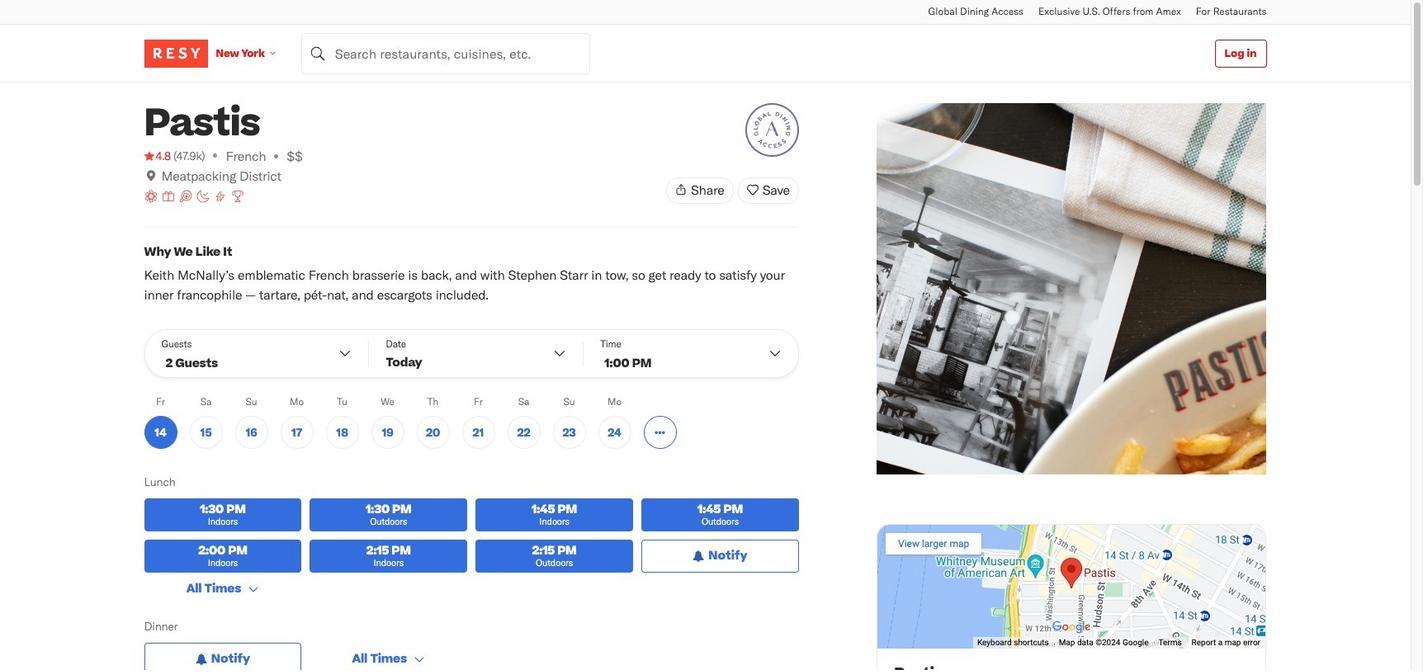 Task type: vqa. For each thing, say whether or not it's contained in the screenshot.
Book with Resy element
no



Task type: locate. For each thing, give the bounding box(es) containing it.
Search restaurants, cuisines, etc. text field
[[301, 33, 590, 74]]

None field
[[301, 33, 590, 74]]



Task type: describe. For each thing, give the bounding box(es) containing it.
4.8 out of 5 stars image
[[144, 148, 171, 164]]



